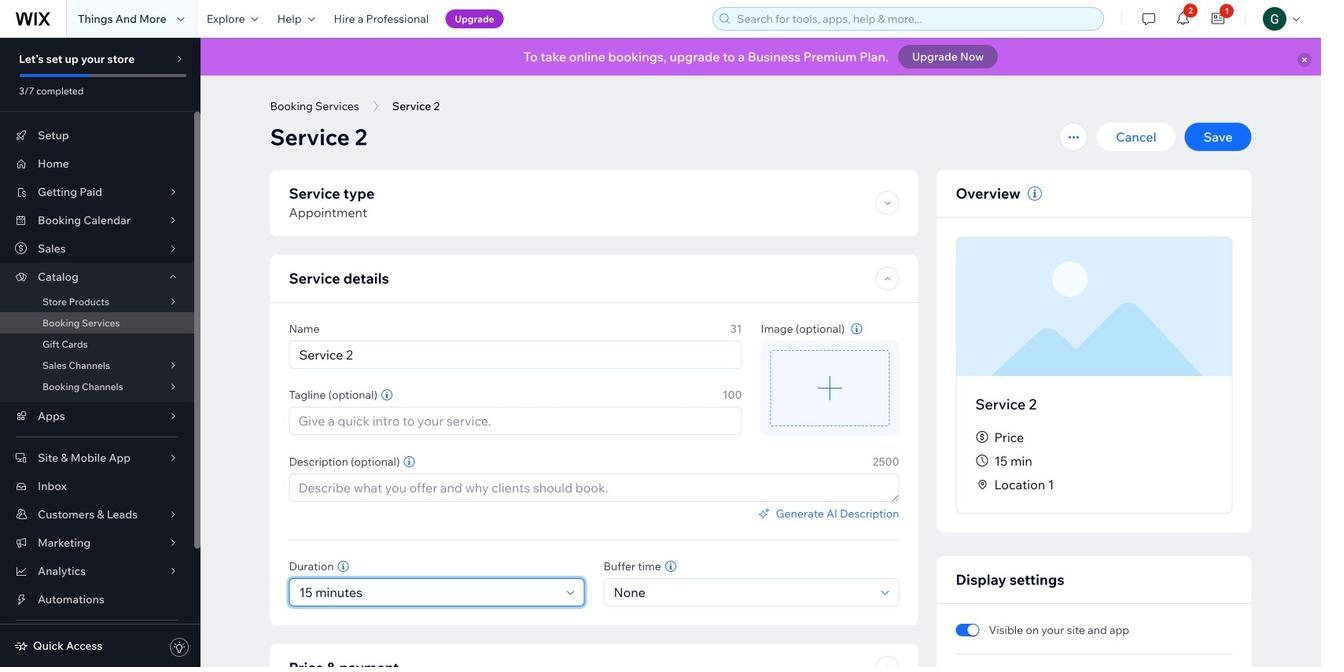 Task type: vqa. For each thing, say whether or not it's contained in the screenshot.
Describe what you offer and why clients should book. text box
yes



Task type: locate. For each thing, give the bounding box(es) containing it.
alert
[[201, 38, 1322, 76]]

Describe what you offer and why clients should book. text field
[[289, 474, 899, 502]]

None field
[[295, 579, 562, 606], [609, 579, 877, 606], [295, 579, 562, 606], [609, 579, 877, 606]]

Search for tools, apps, help & more... field
[[733, 8, 1099, 30]]



Task type: describe. For each thing, give the bounding box(es) containing it.
sidebar element
[[0, 38, 201, 667]]

Give a quick intro to your service. text field
[[289, 407, 742, 435]]

Service 2 field
[[295, 341, 737, 368]]



